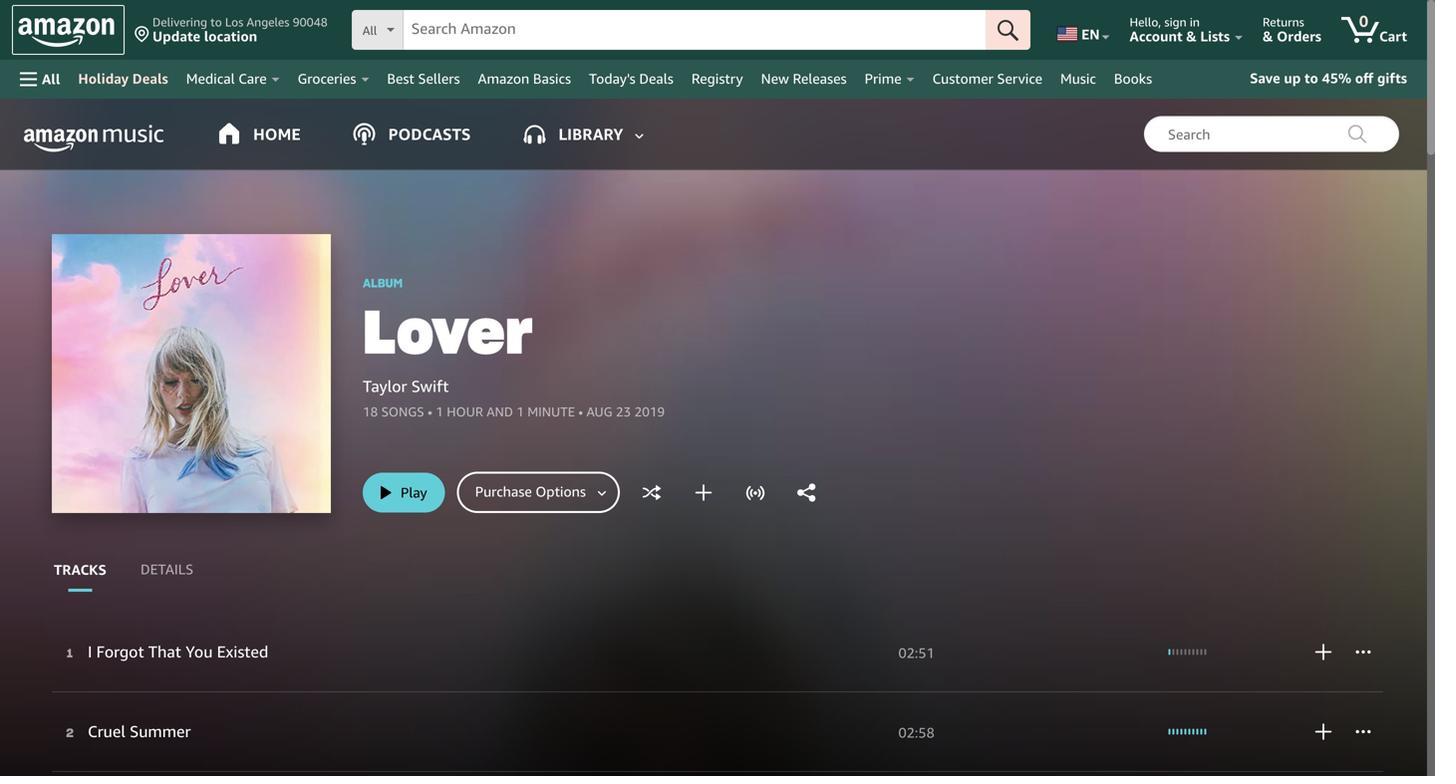 Task type: vqa. For each thing, say whether or not it's contained in the screenshot.
the top Tbsp
no



Task type: locate. For each thing, give the bounding box(es) containing it.
None submit
[[986, 10, 1031, 50]]

0 horizontal spatial to
[[210, 15, 222, 29]]

i forgot that you existed row
[[52, 613, 1383, 693]]

90048
[[293, 15, 328, 29]]

• left "aug"
[[578, 404, 583, 420]]

0 vertical spatial footer
[[1169, 649, 1304, 655]]

1
[[436, 404, 443, 420], [516, 404, 524, 420], [67, 646, 73, 661]]

new releases link
[[752, 65, 856, 93]]

1 horizontal spatial •
[[578, 404, 583, 420]]

releases
[[793, 70, 847, 87]]

heading
[[0, 234, 1427, 513]]

1 • from the left
[[428, 404, 432, 420]]

registry link
[[683, 65, 752, 93]]

summer
[[130, 722, 191, 741]]

0 horizontal spatial •
[[428, 404, 432, 420]]

books link
[[1105, 65, 1161, 93]]

• right the songs
[[428, 404, 432, 420]]

registry
[[691, 70, 743, 87]]

45%
[[1322, 70, 1352, 86]]

1 horizontal spatial all
[[363, 23, 377, 37]]

delivering to los angeles 90048 update location
[[152, 15, 328, 44]]

cart
[[1379, 28, 1407, 44]]

2 deals from the left
[[639, 70, 674, 87]]

prime
[[865, 70, 902, 87]]

angeles
[[247, 15, 289, 29]]

heading containing album
[[0, 234, 1427, 513]]

deals for holiday deals
[[132, 70, 168, 87]]

none submit inside all search field
[[986, 10, 1031, 50]]

1 & from the left
[[1186, 28, 1197, 44]]

footer inside i forgot that you existed row
[[1169, 649, 1304, 655]]

1 vertical spatial to
[[1305, 70, 1318, 86]]

& left orders
[[1263, 28, 1273, 44]]

1 left hour
[[436, 404, 443, 420]]

all inside button
[[42, 71, 60, 87]]

all down amazon image
[[42, 71, 60, 87]]

1 vertical spatial footer
[[1169, 729, 1304, 735]]

&
[[1186, 28, 1197, 44], [1263, 28, 1273, 44]]

that
[[148, 642, 181, 661]]

deals for today's deals
[[639, 70, 674, 87]]

deals
[[132, 70, 168, 87], [639, 70, 674, 87]]

deals right holiday
[[132, 70, 168, 87]]

cruel
[[88, 722, 125, 741]]

details
[[140, 561, 193, 578]]

0 vertical spatial to
[[210, 15, 222, 29]]

medical
[[186, 70, 235, 87]]

en
[[1082, 26, 1100, 42]]

books
[[1114, 70, 1152, 87]]

los
[[225, 15, 243, 29]]

0 horizontal spatial &
[[1186, 28, 1197, 44]]

to left los
[[210, 15, 222, 29]]

1 horizontal spatial deals
[[639, 70, 674, 87]]

1 horizontal spatial &
[[1263, 28, 1273, 44]]

1 vertical spatial all
[[42, 71, 60, 87]]

to inside delivering to los angeles 90048 update location
[[210, 15, 222, 29]]

holiday deals link
[[69, 65, 177, 93]]

Search search field
[[1144, 116, 1399, 152]]

0 vertical spatial all
[[363, 23, 377, 37]]

All search field
[[352, 10, 1031, 52]]

update
[[152, 28, 200, 44]]

cruel summer row
[[52, 693, 1383, 772]]

to right up
[[1305, 70, 1318, 86]]

all right 90048
[[363, 23, 377, 37]]

orders
[[1277, 28, 1322, 44]]

1 horizontal spatial to
[[1305, 70, 1318, 86]]

row
[[52, 772, 1383, 776]]

amazon music image
[[24, 125, 163, 152]]

off
[[1355, 70, 1374, 86]]

1 footer from the top
[[1169, 649, 1304, 655]]

2 & from the left
[[1263, 28, 1273, 44]]

new releases
[[761, 70, 847, 87]]

best sellers link
[[378, 65, 469, 93]]

deals inside holiday deals link
[[132, 70, 168, 87]]

lists
[[1200, 28, 1230, 44]]

best sellers
[[387, 70, 460, 87]]

1 left i
[[67, 646, 73, 661]]

02:51
[[898, 645, 934, 661]]

0 horizontal spatial deals
[[132, 70, 168, 87]]

deals right today's
[[639, 70, 674, 87]]

save up to 45% off gifts
[[1250, 70, 1407, 86]]

hello,
[[1130, 15, 1161, 29]]

& left lists
[[1186, 28, 1197, 44]]

in
[[1190, 15, 1200, 29]]

footer inside the cruel summer row
[[1169, 729, 1304, 735]]

amazon basics
[[478, 70, 571, 87]]

service
[[997, 70, 1043, 87]]

to
[[210, 15, 222, 29], [1305, 70, 1318, 86]]

to inside "link"
[[1305, 70, 1318, 86]]

1 deals from the left
[[132, 70, 168, 87]]

Search Amazon text field
[[403, 11, 986, 49]]

& inside returns & orders
[[1263, 28, 1273, 44]]

all
[[363, 23, 377, 37], [42, 71, 60, 87]]

footer
[[1169, 649, 1304, 655], [1169, 729, 1304, 735]]

0 horizontal spatial all
[[42, 71, 60, 87]]

2 footer from the top
[[1169, 729, 1304, 735]]

save up to 45% off gifts link
[[1242, 66, 1415, 92]]

•
[[428, 404, 432, 420], [578, 404, 583, 420]]

save
[[1250, 70, 1280, 86]]

0 horizontal spatial 1
[[67, 646, 73, 661]]

1 right and
[[516, 404, 524, 420]]

today's
[[589, 70, 636, 87]]

deals inside today's deals link
[[639, 70, 674, 87]]



Task type: describe. For each thing, give the bounding box(es) containing it.
hello, sign in
[[1130, 15, 1200, 29]]

customer
[[933, 70, 994, 87]]

gifts
[[1377, 70, 1407, 86]]

hour
[[447, 404, 483, 420]]

today's deals
[[589, 70, 674, 87]]

today's deals link
[[580, 65, 683, 93]]

songs
[[381, 404, 424, 420]]

medical care link
[[177, 65, 289, 93]]

2
[[66, 726, 74, 741]]

cruel summer
[[88, 722, 191, 741]]

18
[[363, 404, 378, 420]]

02:58
[[898, 725, 934, 741]]

you
[[186, 642, 213, 661]]

i forgot that you existed
[[88, 642, 268, 661]]

music
[[1060, 70, 1096, 87]]

minute
[[527, 404, 575, 420]]

forgot
[[96, 642, 144, 661]]

23
[[616, 404, 631, 420]]

amazon basics link
[[469, 65, 580, 93]]

account
[[1130, 28, 1183, 44]]

holiday
[[78, 70, 129, 87]]

aug
[[587, 404, 613, 420]]

medical care
[[186, 70, 267, 87]]

1 horizontal spatial 1
[[436, 404, 443, 420]]

and
[[487, 404, 513, 420]]

music link
[[1051, 65, 1105, 93]]

amazon
[[478, 70, 529, 87]]

2 • from the left
[[578, 404, 583, 420]]

location
[[204, 28, 257, 44]]

i
[[88, 642, 92, 661]]

returns & orders
[[1263, 15, 1322, 44]]

all button
[[11, 60, 69, 99]]

amazon image
[[18, 18, 115, 48]]

delivering
[[152, 15, 207, 29]]

2019
[[635, 404, 665, 420]]

18 songs  •  1 hour and 1 minute  •  aug 23 2019
[[363, 404, 665, 420]]

album
[[363, 276, 403, 291]]

all inside search field
[[363, 23, 377, 37]]

0
[[1359, 11, 1369, 30]]

en link
[[1046, 5, 1119, 55]]

footer for cruel summer
[[1169, 729, 1304, 735]]

navigation navigation
[[0, 0, 1427, 99]]

prime link
[[856, 65, 924, 93]]

sellers
[[418, 70, 460, 87]]

care
[[238, 70, 267, 87]]

tracks
[[54, 562, 106, 578]]

up
[[1284, 70, 1301, 86]]

basics
[[533, 70, 571, 87]]

groceries link
[[289, 65, 378, 93]]

returns
[[1263, 15, 1304, 29]]

holiday deals
[[78, 70, 168, 87]]

1 inside i forgot that you existed row
[[67, 646, 73, 661]]

& for account
[[1186, 28, 1197, 44]]

existed
[[217, 642, 268, 661]]

sign
[[1165, 15, 1187, 29]]

customer service
[[933, 70, 1043, 87]]

account & lists
[[1130, 28, 1230, 44]]

new
[[761, 70, 789, 87]]

customer service link
[[924, 65, 1051, 93]]

& for returns
[[1263, 28, 1273, 44]]

2 horizontal spatial 1
[[516, 404, 524, 420]]

footer for i forgot that you existed
[[1169, 649, 1304, 655]]

best
[[387, 70, 414, 87]]

groceries
[[298, 70, 356, 87]]



